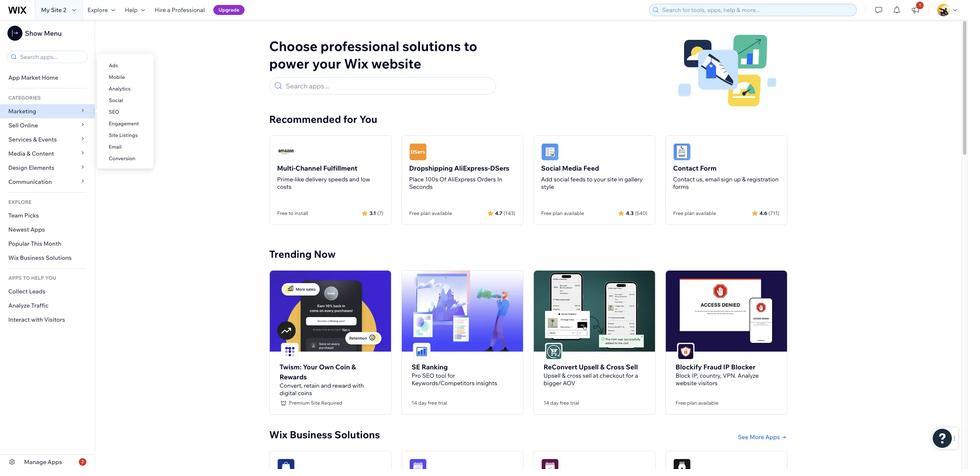 Task type: describe. For each thing, give the bounding box(es) containing it.
social media feed logo image
[[541, 143, 559, 161]]

interact with visitors
[[8, 316, 65, 323]]

site listings
[[109, 132, 138, 138]]

website inside blockify fraud ip blocker block ip, country, vpn. analyze website visitors
[[676, 379, 697, 387]]

trial for upsell
[[570, 400, 579, 406]]

and inside multi-channel fulfillment prime-like delivery speeds and low costs
[[349, 176, 360, 183]]

1 vertical spatial search apps... field
[[283, 78, 492, 94]]

reconvert upsell & cross sell upsell & cross sell at checkout for a bigger aov
[[544, 363, 638, 387]]

apps
[[8, 275, 22, 281]]

newest apps link
[[0, 223, 95, 237]]

media inside social media feed add social feeds to your site in gallery style
[[562, 164, 582, 172]]

social for social media feed add social feeds to your site in gallery style
[[541, 164, 561, 172]]

interact
[[8, 316, 30, 323]]

& left events
[[33, 136, 37, 143]]

reconvert
[[544, 363, 577, 371]]

free plan available down visitors
[[676, 400, 719, 406]]

market
[[21, 74, 40, 81]]

free for social media feed
[[541, 210, 552, 216]]

manage apps
[[24, 458, 62, 466]]

site for premium
[[311, 400, 320, 406]]

rewards
[[280, 373, 307, 381]]

0 vertical spatial a
[[167, 6, 170, 14]]

multi-channel fulfillment logo image
[[277, 143, 295, 161]]

search apps... field inside sidebar element
[[17, 51, 85, 63]]

twism: your own coin & rewards icon image
[[282, 344, 297, 359]]

trending
[[269, 248, 312, 260]]

popular this month link
[[0, 237, 95, 251]]

1 vertical spatial business
[[290, 428, 332, 441]]

events
[[38, 136, 57, 143]]

of
[[440, 176, 446, 183]]

(143)
[[504, 210, 515, 216]]

to
[[23, 275, 30, 281]]

(540)
[[635, 210, 648, 216]]

blocker
[[731, 363, 756, 371]]

keywords/competitors
[[412, 379, 475, 387]]

team picks
[[8, 212, 39, 219]]

menu
[[44, 29, 62, 37]]

services & events
[[8, 136, 57, 143]]

collect
[[8, 288, 28, 295]]

2 inside sidebar element
[[81, 459, 84, 465]]

available down visitors
[[698, 400, 719, 406]]

plan for social
[[553, 210, 563, 216]]

recommended
[[269, 113, 341, 125]]

analyze inside analyze traffic link
[[8, 302, 30, 309]]

listings
[[119, 132, 138, 138]]

this
[[31, 240, 42, 247]]

insights
[[476, 379, 497, 387]]

your
[[303, 363, 318, 371]]

coin
[[335, 363, 350, 371]]

available for aliexpress-
[[432, 210, 452, 216]]

sell inside sell online link
[[8, 122, 19, 129]]

show menu
[[25, 29, 62, 37]]

plan for contact
[[685, 210, 695, 216]]

analyze inside blockify fraud ip blocker block ip, country, vpn. analyze website visitors
[[738, 372, 759, 379]]

4.6
[[760, 210, 767, 216]]

app
[[8, 74, 20, 81]]

site listings link
[[97, 128, 154, 142]]

engagement link
[[97, 117, 154, 131]]

0 vertical spatial 2
[[63, 6, 66, 14]]

3.1
[[370, 210, 376, 216]]

dropshipping aliexpress-dsers place 100s of aliexpress orders in seconds
[[409, 164, 510, 191]]

bigger
[[544, 379, 562, 387]]

reconvert upsell & cross sell icon image
[[546, 344, 562, 359]]

choose professional solutions to power your wix website
[[269, 38, 477, 72]]

newest
[[8, 226, 29, 233]]

and inside twism: your own coin & rewards convert, retain and reward with digital coins
[[321, 382, 331, 389]]

reconvert upsell & cross sell poster image
[[534, 271, 655, 352]]

twism: your own coin & rewards convert, retain and reward with digital coins
[[280, 363, 364, 397]]

wix stores logo image
[[277, 459, 295, 469]]

premium
[[289, 400, 310, 406]]

sell online link
[[0, 118, 95, 132]]

blockify fraud ip blocker poster image
[[666, 271, 787, 352]]

to inside choose professional solutions to power your wix website
[[464, 38, 477, 54]]

free for reconvert
[[560, 400, 569, 406]]

contact form logo image
[[673, 143, 691, 161]]

categories
[[8, 95, 41, 101]]

1 horizontal spatial upsell
[[579, 363, 599, 371]]

(711)
[[769, 210, 780, 216]]

apps for manage apps
[[48, 458, 62, 466]]

100s
[[425, 176, 438, 183]]

forms
[[673, 183, 689, 191]]

picks
[[24, 212, 39, 219]]

communication
[[8, 178, 53, 186]]

with inside interact with visitors link
[[31, 316, 43, 323]]

site
[[607, 176, 617, 183]]

app market home
[[8, 74, 58, 81]]

4.7 (143)
[[495, 210, 515, 216]]

free to install
[[277, 210, 308, 216]]

required
[[321, 400, 342, 406]]

with inside twism: your own coin & rewards convert, retain and reward with digital coins
[[352, 382, 364, 389]]

14 for se
[[412, 400, 417, 406]]

us,
[[696, 176, 704, 183]]

help
[[31, 275, 44, 281]]

upgrade button
[[214, 5, 244, 15]]

social media feed add social feeds to your site in gallery style
[[541, 164, 643, 191]]

analytics link
[[97, 82, 154, 96]]

free for se
[[428, 400, 437, 406]]

wix business solutions inside sidebar element
[[8, 254, 72, 262]]

your inside social media feed add social feeds to your site in gallery style
[[594, 176, 606, 183]]

own
[[319, 363, 334, 371]]

cross
[[606, 363, 625, 371]]

like
[[295, 176, 304, 183]]

available for form
[[696, 210, 716, 216]]

1 horizontal spatial wix
[[269, 428, 288, 441]]

show menu button
[[7, 26, 62, 41]]

dsers
[[490, 164, 510, 172]]

ip,
[[692, 372, 699, 379]]

in
[[497, 176, 502, 183]]

traffic
[[31, 302, 48, 309]]

aov
[[563, 379, 575, 387]]

newest apps
[[8, 226, 45, 233]]

14 day free trial for reconvert
[[544, 400, 579, 406]]

free plan available for dropshipping
[[409, 210, 452, 216]]

1 vertical spatial wix business solutions
[[269, 428, 380, 441]]

free for multi-channel fulfillment
[[277, 210, 288, 216]]

services
[[8, 136, 32, 143]]

design elements
[[8, 164, 54, 171]]

se ranking pro seo tool for keywords/competitors insights
[[412, 363, 497, 387]]

country,
[[700, 372, 722, 379]]

free plan available for contact
[[673, 210, 716, 216]]

solutions
[[402, 38, 461, 54]]

aliexpress-
[[454, 164, 490, 172]]



Task type: vqa. For each thing, say whether or not it's contained in the screenshot.
Social to the bottom
yes



Task type: locate. For each thing, give the bounding box(es) containing it.
dropshipping aliexpress-dsers logo image
[[409, 143, 427, 161]]

for right 'tool'
[[448, 372, 455, 379]]

feed
[[584, 164, 599, 172]]

2 right manage apps
[[81, 459, 84, 465]]

0 horizontal spatial wix business solutions
[[8, 254, 72, 262]]

2 14 from the left
[[544, 400, 549, 406]]

retain
[[304, 382, 320, 389]]

0 horizontal spatial wix
[[8, 254, 19, 262]]

free plan available down forms
[[673, 210, 716, 216]]

& right coin
[[352, 363, 356, 371]]

social
[[109, 97, 123, 103], [541, 164, 561, 172]]

0 horizontal spatial day
[[418, 400, 427, 406]]

available
[[432, 210, 452, 216], [564, 210, 584, 216], [696, 210, 716, 216], [698, 400, 719, 406]]

wix bookings logo image
[[409, 459, 427, 469]]

0 vertical spatial wix
[[344, 55, 368, 72]]

delivery
[[305, 176, 327, 183]]

1 vertical spatial your
[[594, 176, 606, 183]]

wix inside sidebar element
[[8, 254, 19, 262]]

apps right more
[[766, 433, 780, 441]]

2 free from the left
[[560, 400, 569, 406]]

1 horizontal spatial your
[[594, 176, 606, 183]]

leads
[[29, 288, 45, 295]]

elements
[[29, 164, 54, 171]]

0 horizontal spatial for
[[343, 113, 357, 125]]

1 vertical spatial analyze
[[738, 372, 759, 379]]

0 horizontal spatial free
[[428, 400, 437, 406]]

with
[[31, 316, 43, 323], [352, 382, 364, 389]]

seo up engagement
[[109, 109, 119, 115]]

0 horizontal spatial apps
[[30, 226, 45, 233]]

1 horizontal spatial search apps... field
[[283, 78, 492, 94]]

ranking
[[422, 363, 448, 371]]

0 vertical spatial website
[[371, 55, 421, 72]]

1 horizontal spatial and
[[349, 176, 360, 183]]

0 horizontal spatial media
[[8, 150, 25, 157]]

0 vertical spatial business
[[20, 254, 44, 262]]

free down style
[[541, 210, 552, 216]]

conversion
[[109, 155, 135, 162]]

1 vertical spatial wix
[[8, 254, 19, 262]]

2 day from the left
[[550, 400, 559, 406]]

orders
[[477, 176, 496, 183]]

ads
[[109, 62, 118, 69]]

a right checkout
[[635, 372, 638, 379]]

1 horizontal spatial social
[[541, 164, 561, 172]]

site for my
[[51, 6, 62, 14]]

1 vertical spatial contact
[[673, 176, 695, 183]]

wix business solutions
[[8, 254, 72, 262], [269, 428, 380, 441]]

0 vertical spatial sell
[[8, 122, 19, 129]]

choose
[[269, 38, 318, 54]]

day down bigger
[[550, 400, 559, 406]]

business inside sidebar element
[[20, 254, 44, 262]]

14 for reconvert
[[544, 400, 549, 406]]

1 14 day free trial from the left
[[412, 400, 447, 406]]

reward
[[332, 382, 351, 389]]

2 vertical spatial wix
[[269, 428, 288, 441]]

wix blog logo image
[[673, 459, 691, 469]]

0 vertical spatial your
[[312, 55, 341, 72]]

14 down bigger
[[544, 400, 549, 406]]

0 horizontal spatial and
[[321, 382, 331, 389]]

home
[[42, 74, 58, 81]]

trial down keywords/competitors
[[438, 400, 447, 406]]

0 vertical spatial and
[[349, 176, 360, 183]]

wix up wix stores logo at the bottom of the page
[[269, 428, 288, 441]]

wix down popular
[[8, 254, 19, 262]]

1 horizontal spatial apps
[[48, 458, 62, 466]]

your left site
[[594, 176, 606, 183]]

media inside sidebar element
[[8, 150, 25, 157]]

0 horizontal spatial seo
[[109, 109, 119, 115]]

coins
[[298, 389, 312, 397]]

more
[[750, 433, 764, 441]]

media up feeds
[[562, 164, 582, 172]]

0 vertical spatial upsell
[[579, 363, 599, 371]]

business down the premium site required
[[290, 428, 332, 441]]

2 14 day free trial from the left
[[544, 400, 579, 406]]

0 vertical spatial media
[[8, 150, 25, 157]]

solutions inside sidebar element
[[46, 254, 72, 262]]

Search apps... field
[[17, 51, 85, 63], [283, 78, 492, 94]]

1 horizontal spatial analyze
[[738, 372, 759, 379]]

available for media
[[564, 210, 584, 216]]

0 horizontal spatial site
[[51, 6, 62, 14]]

ads link
[[97, 59, 154, 73]]

0 vertical spatial wix business solutions
[[8, 254, 72, 262]]

1 horizontal spatial solutions
[[335, 428, 380, 441]]

free plan available
[[409, 210, 452, 216], [541, 210, 584, 216], [673, 210, 716, 216], [676, 400, 719, 406]]

and left low
[[349, 176, 360, 183]]

trial down aov
[[570, 400, 579, 406]]

0 horizontal spatial website
[[371, 55, 421, 72]]

app market home link
[[0, 71, 95, 85]]

1 horizontal spatial 14 day free trial
[[544, 400, 579, 406]]

twism: your own coin & rewards poster image
[[270, 271, 391, 352]]

prime-
[[277, 176, 295, 183]]

apps for newest apps
[[30, 226, 45, 233]]

a right hire
[[167, 6, 170, 14]]

available down us,
[[696, 210, 716, 216]]

free plan available down the seconds
[[409, 210, 452, 216]]

with right reward
[[352, 382, 364, 389]]

1 14 from the left
[[412, 400, 417, 406]]

1 vertical spatial media
[[562, 164, 582, 172]]

1 horizontal spatial a
[[635, 372, 638, 379]]

0 horizontal spatial business
[[20, 254, 44, 262]]

se ranking poster image
[[402, 271, 523, 352]]

14 day free trial for se
[[412, 400, 447, 406]]

1 vertical spatial solutions
[[335, 428, 380, 441]]

social up add in the top of the page
[[541, 164, 561, 172]]

your right power
[[312, 55, 341, 72]]

speeds
[[328, 176, 348, 183]]

3.1 (7)
[[370, 210, 383, 216]]

upgrade
[[219, 7, 239, 13]]

0 horizontal spatial with
[[31, 316, 43, 323]]

1 vertical spatial 2
[[81, 459, 84, 465]]

wix down professional
[[344, 55, 368, 72]]

sell
[[8, 122, 19, 129], [626, 363, 638, 371]]

1 horizontal spatial sell
[[626, 363, 638, 371]]

checkout
[[600, 372, 625, 379]]

14
[[412, 400, 417, 406], [544, 400, 549, 406]]

0 vertical spatial social
[[109, 97, 123, 103]]

style
[[541, 183, 554, 191]]

free left install
[[277, 210, 288, 216]]

2 horizontal spatial wix
[[344, 55, 368, 72]]

0 horizontal spatial social
[[109, 97, 123, 103]]

low
[[361, 176, 370, 183]]

sell left online
[[8, 122, 19, 129]]

1 horizontal spatial for
[[448, 372, 455, 379]]

sidebar element
[[0, 20, 95, 469]]

seo link
[[97, 105, 154, 119]]

0 horizontal spatial solutions
[[46, 254, 72, 262]]

blockify fraud ip blocker icon image
[[678, 344, 694, 359]]

contact left us,
[[673, 176, 695, 183]]

dropshipping
[[409, 164, 453, 172]]

channel
[[296, 164, 322, 172]]

wix business solutions link
[[0, 251, 95, 265]]

plan down ip,
[[687, 400, 697, 406]]

to
[[464, 38, 477, 54], [587, 176, 593, 183], [289, 210, 293, 216]]

pro
[[412, 372, 421, 379]]

upsell up sell in the right of the page
[[579, 363, 599, 371]]

0 horizontal spatial sell
[[8, 122, 19, 129]]

1 horizontal spatial day
[[550, 400, 559, 406]]

1 day from the left
[[418, 400, 427, 406]]

for
[[343, 113, 357, 125], [448, 372, 455, 379], [626, 372, 634, 379]]

0 vertical spatial with
[[31, 316, 43, 323]]

se
[[412, 363, 420, 371]]

& down reconvert
[[562, 372, 566, 379]]

1 vertical spatial website
[[676, 379, 697, 387]]

team
[[8, 212, 23, 219]]

block
[[676, 372, 691, 379]]

0 horizontal spatial trial
[[438, 400, 447, 406]]

for inside se ranking pro seo tool for keywords/competitors insights
[[448, 372, 455, 379]]

1 horizontal spatial media
[[562, 164, 582, 172]]

apps right 'manage'
[[48, 458, 62, 466]]

media
[[8, 150, 25, 157], [562, 164, 582, 172]]

1 vertical spatial with
[[352, 382, 364, 389]]

1 vertical spatial site
[[109, 132, 118, 138]]

wix inside choose professional solutions to power your wix website
[[344, 55, 368, 72]]

1 free from the left
[[428, 400, 437, 406]]

site up email
[[109, 132, 118, 138]]

& left content
[[27, 150, 30, 157]]

1 horizontal spatial with
[[352, 382, 364, 389]]

team picks link
[[0, 208, 95, 223]]

for right checkout
[[626, 372, 634, 379]]

site right the my
[[51, 6, 62, 14]]

email link
[[97, 140, 154, 154]]

free for dropshipping aliexpress-dsers
[[409, 210, 420, 216]]

1 vertical spatial sell
[[626, 363, 638, 371]]

to down feed
[[587, 176, 593, 183]]

available down feeds
[[564, 210, 584, 216]]

1 horizontal spatial 14
[[544, 400, 549, 406]]

2 vertical spatial apps
[[48, 458, 62, 466]]

2 vertical spatial site
[[311, 400, 320, 406]]

analyze down blocker
[[738, 372, 759, 379]]

to right solutions at the left top of page
[[464, 38, 477, 54]]

plan for dropshipping
[[421, 210, 431, 216]]

day for reconvert
[[550, 400, 559, 406]]

for left you
[[343, 113, 357, 125]]

sell right cross
[[626, 363, 638, 371]]

& inside twism: your own coin & rewards convert, retain and reward with digital coins
[[352, 363, 356, 371]]

trial for ranking
[[438, 400, 447, 406]]

1 horizontal spatial website
[[676, 379, 697, 387]]

1 horizontal spatial seo
[[422, 372, 434, 379]]

content
[[32, 150, 54, 157]]

& left cross
[[600, 363, 605, 371]]

1 button
[[906, 0, 925, 20]]

upsell down reconvert
[[544, 372, 561, 379]]

tool
[[436, 372, 446, 379]]

1 vertical spatial seo
[[422, 372, 434, 379]]

free down aov
[[560, 400, 569, 406]]

0 vertical spatial site
[[51, 6, 62, 14]]

1 horizontal spatial business
[[290, 428, 332, 441]]

sell inside reconvert upsell & cross sell upsell & cross sell at checkout for a bigger aov
[[626, 363, 638, 371]]

design elements link
[[0, 161, 95, 175]]

social down analytics
[[109, 97, 123, 103]]

day for se
[[418, 400, 427, 406]]

see
[[738, 433, 749, 441]]

media up design
[[8, 150, 25, 157]]

business down popular this month
[[20, 254, 44, 262]]

2 horizontal spatial for
[[626, 372, 634, 379]]

analyze up the interact
[[8, 302, 30, 309]]

social
[[554, 176, 569, 183]]

wix events & tickets logo image
[[541, 459, 559, 469]]

site down coins
[[311, 400, 320, 406]]

wix business solutions down this
[[8, 254, 72, 262]]

free for contact form
[[673, 210, 684, 216]]

0 horizontal spatial 2
[[63, 6, 66, 14]]

0 vertical spatial seo
[[109, 109, 119, 115]]

1 vertical spatial apps
[[766, 433, 780, 441]]

professional
[[321, 38, 399, 54]]

explore
[[8, 199, 32, 205]]

search apps... field up home
[[17, 51, 85, 63]]

2 contact from the top
[[673, 176, 695, 183]]

your inside choose professional solutions to power your wix website
[[312, 55, 341, 72]]

seo inside se ranking pro seo tool for keywords/competitors insights
[[422, 372, 434, 379]]

email
[[705, 176, 720, 183]]

to inside social media feed add social feeds to your site in gallery style
[[587, 176, 593, 183]]

sell online
[[8, 122, 38, 129]]

& right up
[[742, 176, 746, 183]]

& inside contact form contact us, email sign up & registration forms
[[742, 176, 746, 183]]

professional
[[172, 6, 205, 14]]

plan down the seconds
[[421, 210, 431, 216]]

free plan available down style
[[541, 210, 584, 216]]

email
[[109, 144, 122, 150]]

search apps... field down choose professional solutions to power your wix website
[[283, 78, 492, 94]]

at
[[593, 372, 599, 379]]

seo down ranking
[[422, 372, 434, 379]]

trending now
[[269, 248, 336, 260]]

and right 'retain' on the bottom
[[321, 382, 331, 389]]

interact with visitors link
[[0, 313, 95, 327]]

solutions down required
[[335, 428, 380, 441]]

free down the seconds
[[409, 210, 420, 216]]

2 horizontal spatial apps
[[766, 433, 780, 441]]

cross
[[567, 372, 581, 379]]

1 contact from the top
[[673, 164, 699, 172]]

0 vertical spatial contact
[[673, 164, 699, 172]]

2 trial from the left
[[570, 400, 579, 406]]

wix business solutions down required
[[269, 428, 380, 441]]

plan down style
[[553, 210, 563, 216]]

1 trial from the left
[[438, 400, 447, 406]]

costs
[[277, 183, 292, 191]]

to left install
[[289, 210, 293, 216]]

media & content link
[[0, 147, 95, 161]]

1 horizontal spatial trial
[[570, 400, 579, 406]]

1 vertical spatial a
[[635, 372, 638, 379]]

free
[[277, 210, 288, 216], [409, 210, 420, 216], [541, 210, 552, 216], [673, 210, 684, 216], [676, 400, 686, 406]]

1 horizontal spatial to
[[464, 38, 477, 54]]

se ranking icon image
[[414, 344, 430, 359]]

0 vertical spatial solutions
[[46, 254, 72, 262]]

vpn.
[[723, 372, 737, 379]]

hire a professional link
[[150, 0, 210, 20]]

0 vertical spatial analyze
[[8, 302, 30, 309]]

0 vertical spatial search apps... field
[[17, 51, 85, 63]]

day down pro
[[418, 400, 427, 406]]

for inside reconvert upsell & cross sell upsell & cross sell at checkout for a bigger aov
[[626, 372, 634, 379]]

14 day free trial
[[412, 400, 447, 406], [544, 400, 579, 406]]

website inside choose professional solutions to power your wix website
[[371, 55, 421, 72]]

0 horizontal spatial 14
[[412, 400, 417, 406]]

1 vertical spatial upsell
[[544, 372, 561, 379]]

0 horizontal spatial 14 day free trial
[[412, 400, 447, 406]]

2 horizontal spatial site
[[311, 400, 320, 406]]

a inside reconvert upsell & cross sell upsell & cross sell at checkout for a bigger aov
[[635, 372, 638, 379]]

collect leads
[[8, 288, 45, 295]]

1 horizontal spatial site
[[109, 132, 118, 138]]

available down the seconds
[[432, 210, 452, 216]]

Search for tools, apps, help & more... field
[[660, 4, 854, 16]]

0 horizontal spatial search apps... field
[[17, 51, 85, 63]]

0 horizontal spatial analyze
[[8, 302, 30, 309]]

1 horizontal spatial 2
[[81, 459, 84, 465]]

website down solutions at the left top of page
[[371, 55, 421, 72]]

feeds
[[571, 176, 586, 183]]

1 vertical spatial to
[[587, 176, 593, 183]]

with down traffic
[[31, 316, 43, 323]]

aliexpress
[[448, 176, 476, 183]]

0 horizontal spatial a
[[167, 6, 170, 14]]

solutions down the month
[[46, 254, 72, 262]]

contact form contact us, email sign up & registration forms
[[673, 164, 779, 191]]

2
[[63, 6, 66, 14], [81, 459, 84, 465]]

visitors
[[698, 379, 718, 387]]

free down keywords/competitors
[[428, 400, 437, 406]]

0 vertical spatial to
[[464, 38, 477, 54]]

free down forms
[[673, 210, 684, 216]]

social for social
[[109, 97, 123, 103]]

contact down contact form logo
[[673, 164, 699, 172]]

free plan available for social
[[541, 210, 584, 216]]

1 vertical spatial social
[[541, 164, 561, 172]]

14 day free trial down aov
[[544, 400, 579, 406]]

free down "block"
[[676, 400, 686, 406]]

14 day free trial down keywords/competitors
[[412, 400, 447, 406]]

plan down forms
[[685, 210, 695, 216]]

2 right the my
[[63, 6, 66, 14]]

wix
[[344, 55, 368, 72], [8, 254, 19, 262], [269, 428, 288, 441]]

social inside "link"
[[109, 97, 123, 103]]

your
[[312, 55, 341, 72], [594, 176, 606, 183]]

analyze traffic
[[8, 302, 48, 309]]

1 vertical spatial and
[[321, 382, 331, 389]]

2 vertical spatial to
[[289, 210, 293, 216]]

manage
[[24, 458, 46, 466]]

design
[[8, 164, 27, 171]]

analyze
[[8, 302, 30, 309], [738, 372, 759, 379]]

0 horizontal spatial to
[[289, 210, 293, 216]]

website down blockify at the right
[[676, 379, 697, 387]]

apps up this
[[30, 226, 45, 233]]

0 vertical spatial apps
[[30, 226, 45, 233]]

4.6 (711)
[[760, 210, 780, 216]]

14 down pro
[[412, 400, 417, 406]]

social inside social media feed add social feeds to your site in gallery style
[[541, 164, 561, 172]]

seconds
[[409, 183, 433, 191]]

0 horizontal spatial your
[[312, 55, 341, 72]]

2 horizontal spatial to
[[587, 176, 593, 183]]

marketing link
[[0, 104, 95, 118]]

1 horizontal spatial wix business solutions
[[269, 428, 380, 441]]

visitors
[[44, 316, 65, 323]]



